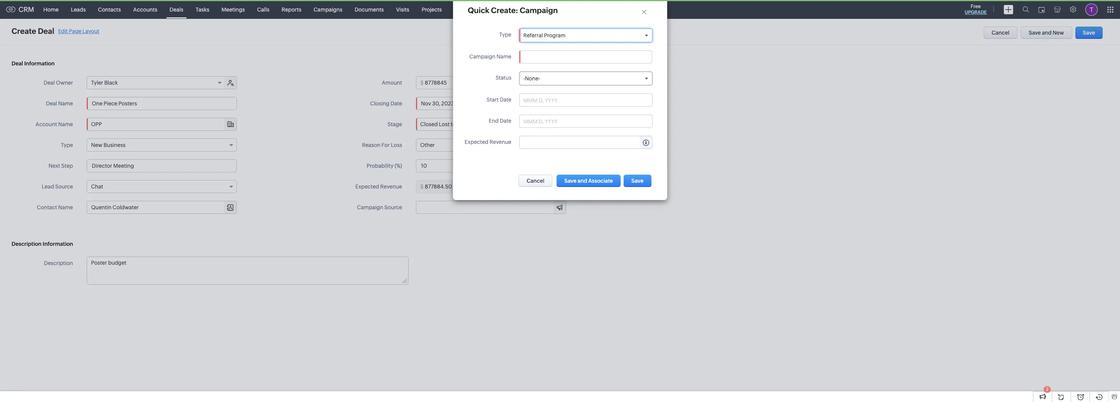 Task type: describe. For each thing, give the bounding box(es) containing it.
leads link
[[65, 0, 92, 19]]

cancel
[[992, 30, 1010, 36]]

save and new button
[[1021, 27, 1073, 39]]

referral
[[524, 32, 543, 39]]

cancel button
[[984, 27, 1018, 39]]

deal left edit
[[38, 27, 54, 35]]

amount
[[382, 80, 402, 86]]

deals
[[170, 6, 183, 13]]

documents
[[355, 6, 384, 13]]

leads
[[71, 6, 86, 13]]

information for description information
[[43, 241, 73, 247]]

program
[[544, 32, 566, 39]]

stage
[[388, 121, 402, 128]]

visits
[[396, 6, 409, 13]]

layout
[[83, 28, 99, 34]]

closing
[[370, 101, 389, 107]]

source for lead source
[[55, 184, 73, 190]]

probability
[[367, 163, 394, 169]]

probability (%)
[[367, 163, 402, 169]]

-
[[524, 76, 525, 82]]

accounts link
[[127, 0, 163, 19]]

save and new
[[1029, 30, 1064, 36]]

page
[[69, 28, 81, 34]]

start
[[487, 97, 499, 103]]

meetings link
[[216, 0, 251, 19]]

contacts
[[98, 6, 121, 13]]

for
[[382, 142, 390, 148]]

documents link
[[349, 0, 390, 19]]

projects link
[[416, 0, 448, 19]]

contacts link
[[92, 0, 127, 19]]

edit
[[58, 28, 68, 34]]

crm link
[[6, 5, 34, 13]]

MMM d, yyyy
 text field
[[524, 97, 586, 103]]

deal name
[[46, 101, 73, 107]]

lead source
[[42, 184, 73, 190]]

tasks
[[196, 6, 209, 13]]

projects
[[422, 6, 442, 13]]

reason for loss
[[362, 142, 402, 148]]

MMM D, YYYY text field
[[416, 97, 566, 110]]

-None- field
[[520, 72, 652, 85]]

edit page layout link
[[58, 28, 99, 34]]

description information
[[12, 241, 73, 247]]

closing date
[[370, 101, 402, 107]]

campaign name
[[469, 54, 512, 60]]

meetings
[[222, 6, 245, 13]]

description for description
[[44, 260, 73, 267]]

contact
[[37, 205, 57, 211]]

calls
[[257, 6, 269, 13]]

lead
[[42, 184, 54, 190]]

upgrade
[[965, 10, 987, 15]]

deal for deal information
[[12, 60, 23, 67]]



Task type: vqa. For each thing, say whether or not it's contained in the screenshot.
first the Jeremy from the top of the row group containing Dec 19, 2023 12:00 PM
no



Task type: locate. For each thing, give the bounding box(es) containing it.
1 horizontal spatial type
[[499, 32, 512, 38]]

loss
[[391, 142, 402, 148]]

1 horizontal spatial campaign
[[469, 54, 496, 60]]

(%)
[[395, 163, 402, 169]]

deal
[[38, 27, 54, 35], [12, 60, 23, 67], [44, 80, 55, 86], [46, 101, 57, 107]]

0 vertical spatial type
[[499, 32, 512, 38]]

MMM d, yyyy
 text field
[[524, 118, 586, 125]]

expected
[[465, 139, 489, 145]]

information for deal information
[[24, 60, 55, 67]]

and
[[1042, 30, 1052, 36]]

owner
[[56, 80, 73, 86]]

next step
[[49, 163, 73, 169]]

0 vertical spatial campaign
[[469, 54, 496, 60]]

type
[[499, 32, 512, 38], [61, 142, 73, 148]]

information
[[24, 60, 55, 67], [43, 241, 73, 247]]

1 horizontal spatial source
[[384, 205, 402, 211]]

revenue
[[490, 139, 512, 145]]

name for account name
[[58, 121, 73, 128]]

deal down the create
[[12, 60, 23, 67]]

visits link
[[390, 0, 416, 19]]

None text field
[[87, 97, 237, 110], [87, 160, 237, 173], [416, 160, 566, 173], [87, 97, 237, 110], [87, 160, 237, 173], [416, 160, 566, 173]]

name right contact on the bottom of the page
[[58, 205, 73, 211]]

None text field
[[425, 77, 566, 89], [87, 257, 408, 285], [425, 77, 566, 89], [87, 257, 408, 285]]

0 horizontal spatial source
[[55, 184, 73, 190]]

deal for deal name
[[46, 101, 57, 107]]

information down contact name
[[43, 241, 73, 247]]

date for start date
[[500, 97, 512, 103]]

0 horizontal spatial type
[[61, 142, 73, 148]]

campaign source
[[357, 205, 402, 211]]

reports link
[[276, 0, 308, 19]]

expected revenue
[[465, 139, 512, 145]]

campaign
[[469, 54, 496, 60], [357, 205, 383, 211]]

-none-
[[524, 76, 540, 82]]

0 horizontal spatial campaign
[[357, 205, 383, 211]]

start date
[[487, 97, 512, 103]]

create: campaign
[[491, 6, 558, 15]]

1 vertical spatial description
[[44, 260, 73, 267]]

next
[[49, 163, 60, 169]]

create deal edit page layout
[[12, 27, 99, 35]]

accounts
[[133, 6, 157, 13]]

calls link
[[251, 0, 276, 19]]

1 horizontal spatial save
[[1083, 30, 1095, 36]]

name right account
[[58, 121, 73, 128]]

None button
[[519, 175, 553, 187], [557, 175, 621, 187], [519, 175, 553, 187], [557, 175, 621, 187]]

home
[[43, 6, 59, 13]]

campaigns link
[[308, 0, 349, 19]]

save for save
[[1083, 30, 1095, 36]]

tasks link
[[190, 0, 216, 19]]

Referral Program field
[[520, 29, 652, 42]]

1 vertical spatial source
[[384, 205, 402, 211]]

step
[[61, 163, 73, 169]]

none-
[[525, 76, 540, 82]]

date right closing
[[391, 101, 402, 107]]

0 vertical spatial information
[[24, 60, 55, 67]]

2 save from the left
[[1083, 30, 1095, 36]]

name for deal name
[[58, 101, 73, 107]]

deal owner
[[44, 80, 73, 86]]

new
[[1053, 30, 1064, 36]]

account
[[36, 121, 57, 128]]

1 vertical spatial information
[[43, 241, 73, 247]]

save left and
[[1029, 30, 1041, 36]]

0 vertical spatial source
[[55, 184, 73, 190]]

0 horizontal spatial save
[[1029, 30, 1041, 36]]

name for campaign name
[[497, 54, 512, 60]]

end
[[489, 118, 499, 124]]

type down quick create: campaign
[[499, 32, 512, 38]]

referral program
[[524, 32, 566, 39]]

1 vertical spatial campaign
[[357, 205, 383, 211]]

source for campaign source
[[384, 205, 402, 211]]

0 horizontal spatial description
[[12, 241, 42, 247]]

quick
[[468, 6, 490, 15]]

date right end
[[500, 118, 512, 124]]

free
[[971, 3, 981, 9]]

campaign for campaign source
[[357, 205, 383, 211]]

1 horizontal spatial description
[[44, 260, 73, 267]]

deal information
[[12, 60, 55, 67]]

name up status
[[497, 54, 512, 60]]

free upgrade
[[965, 3, 987, 15]]

None submit
[[624, 175, 651, 187]]

account name
[[36, 121, 73, 128]]

save right new
[[1083, 30, 1095, 36]]

reason
[[362, 142, 381, 148]]

description
[[12, 241, 42, 247], [44, 260, 73, 267]]

date
[[500, 97, 512, 103], [391, 101, 402, 107], [500, 118, 512, 124]]

end date
[[489, 118, 512, 124]]

status
[[496, 75, 512, 81]]

save for save and new
[[1029, 30, 1041, 36]]

1 vertical spatial type
[[61, 142, 73, 148]]

save button
[[1076, 27, 1103, 39]]

name for contact name
[[58, 205, 73, 211]]

crm
[[18, 5, 34, 13]]

deal up account name
[[46, 101, 57, 107]]

reports
[[282, 6, 301, 13]]

campaign for campaign name
[[469, 54, 496, 60]]

deal left owner
[[44, 80, 55, 86]]

2
[[1046, 388, 1049, 392]]

campaigns
[[314, 6, 342, 13]]

date for end date
[[500, 118, 512, 124]]

type up step
[[61, 142, 73, 148]]

save
[[1029, 30, 1041, 36], [1083, 30, 1095, 36]]

source
[[55, 184, 73, 190], [384, 205, 402, 211]]

date right 'start'
[[500, 97, 512, 103]]

1 save from the left
[[1029, 30, 1041, 36]]

contact name
[[37, 205, 73, 211]]

name
[[497, 54, 512, 60], [58, 101, 73, 107], [58, 121, 73, 128], [58, 205, 73, 211]]

date for closing date
[[391, 101, 402, 107]]

information up deal owner
[[24, 60, 55, 67]]

name down owner
[[58, 101, 73, 107]]

create
[[12, 27, 36, 35]]

quick create: campaign
[[468, 6, 558, 15]]

description for description information
[[12, 241, 42, 247]]

0 vertical spatial description
[[12, 241, 42, 247]]

deal for deal owner
[[44, 80, 55, 86]]

deals link
[[163, 0, 190, 19]]

home link
[[37, 0, 65, 19]]



